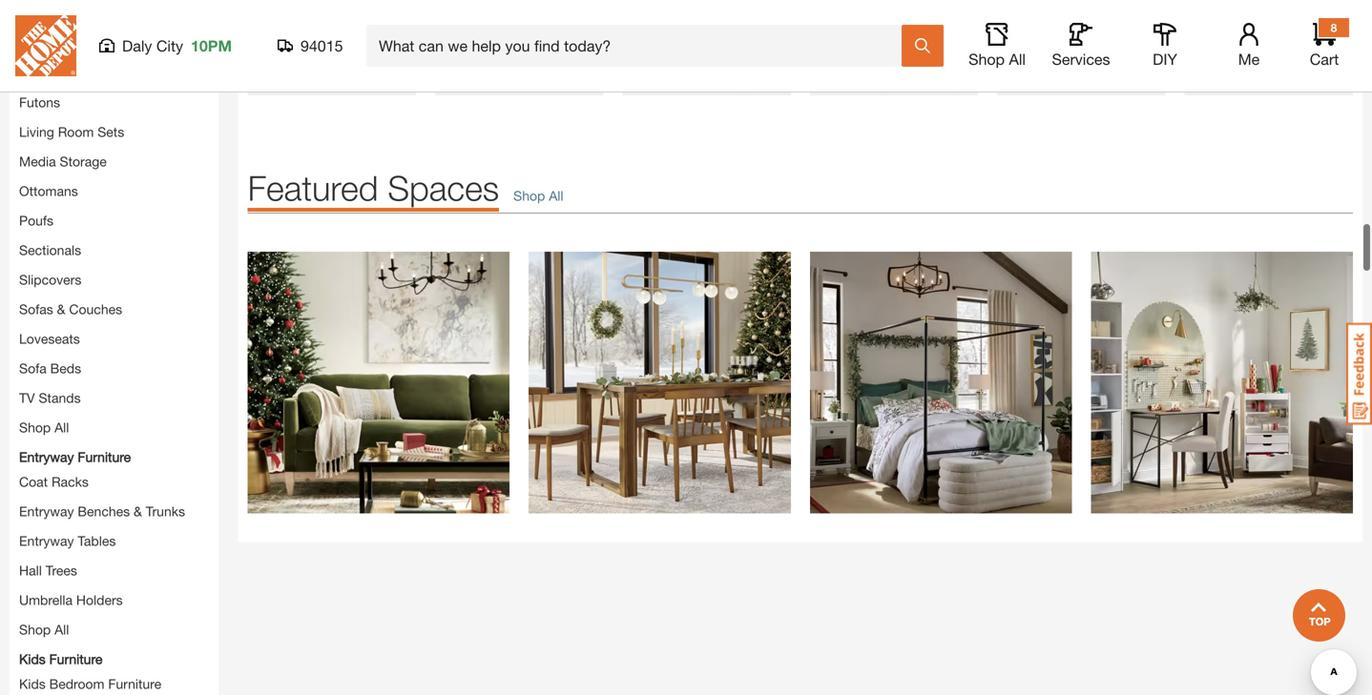 Task type: describe. For each thing, give the bounding box(es) containing it.
coat racks link
[[19, 474, 89, 490]]

diy button
[[1135, 23, 1196, 69]]

loveseats link
[[19, 331, 80, 347]]

stylewell image
[[435, 0, 604, 95]]

94015
[[301, 37, 343, 55]]

entryway furniture link
[[19, 447, 131, 467]]

1 vertical spatial shop all link
[[19, 420, 69, 436]]

entryway furniture
[[19, 449, 131, 465]]

hall
[[19, 563, 42, 579]]

futons
[[19, 94, 60, 110]]

media
[[19, 154, 56, 169]]

ottomans
[[19, 183, 78, 199]]

shop for the top shop all link
[[514, 188, 545, 204]]

kids furniture link
[[19, 650, 102, 669]]

loveseats
[[19, 331, 80, 347]]

ottomans link
[[19, 183, 78, 199]]

cart 8
[[1310, 21, 1339, 68]]

hall trees
[[19, 563, 77, 579]]

services
[[1052, 50, 1110, 68]]

poufs link
[[19, 213, 53, 228]]

shop all button
[[967, 23, 1028, 69]]

sofas
[[19, 301, 53, 317]]

furniture right bedroom
[[108, 677, 161, 692]]

shop all down umbrella
[[19, 622, 69, 638]]

entryway benches & trunks link
[[19, 504, 185, 520]]

94015 button
[[278, 36, 344, 55]]

room for furniture
[[58, 10, 94, 26]]

sofas & couches link
[[19, 301, 122, 317]]

daly city 10pm
[[122, 37, 232, 55]]

media storage link
[[19, 154, 107, 169]]

furniture up bedroom
[[49, 652, 102, 667]]

city
[[156, 37, 183, 55]]

tables for entryway tables
[[78, 533, 116, 549]]

shop for middle shop all link
[[19, 420, 51, 436]]

trunks
[[146, 504, 185, 520]]

home decorators collection image
[[248, 0, 416, 95]]

sauder image
[[810, 0, 978, 95]]

media storage
[[19, 154, 107, 169]]

coat
[[19, 474, 48, 490]]

bedroom
[[49, 677, 104, 692]]

umbrella holders link
[[19, 593, 123, 608]]

poufs
[[19, 213, 53, 228]]

me button
[[1219, 23, 1280, 69]]

0 vertical spatial shop all link
[[499, 186, 564, 206]]

featured spaces
[[248, 167, 499, 208]]

sofa beds link
[[19, 361, 81, 376]]

sofa
[[19, 361, 47, 376]]

room for sets
[[58, 124, 94, 140]]

storage
[[60, 154, 107, 169]]

hall trees link
[[19, 563, 77, 579]]

tables for accent tables
[[65, 35, 103, 51]]

umbrella holders
[[19, 593, 123, 608]]



Task type: locate. For each thing, give the bounding box(es) containing it.
0 vertical spatial &
[[57, 301, 65, 317]]

chairs
[[19, 65, 57, 81]]

all for the top shop all link
[[549, 188, 564, 204]]

shop for bottommost shop all link
[[19, 622, 51, 638]]

furniture up racks
[[78, 449, 131, 465]]

featured
[[248, 167, 378, 208]]

entryway tables link
[[19, 533, 116, 549]]

me
[[1238, 50, 1260, 68]]

south shore image
[[623, 0, 791, 95]]

tables down entryway benches & trunks
[[78, 533, 116, 549]]

all for bottommost shop all link
[[54, 622, 69, 638]]

shop all link
[[499, 186, 564, 206], [19, 420, 69, 436], [19, 622, 69, 638]]

What can we help you find today? search field
[[379, 26, 901, 66]]

holders
[[76, 593, 123, 608]]

3 entryway from the top
[[19, 533, 74, 549]]

0 vertical spatial entryway
[[19, 449, 74, 465]]

& right 'sofas' in the left of the page
[[57, 301, 65, 317]]

luxe holiday dining room image
[[529, 252, 791, 514]]

shop
[[969, 50, 1005, 68], [514, 188, 545, 204], [19, 420, 51, 436], [19, 622, 51, 638]]

living room furniture
[[19, 10, 151, 26]]

0 vertical spatial tables
[[65, 35, 103, 51]]

spaces
[[388, 167, 499, 208]]

2 vertical spatial entryway
[[19, 533, 74, 549]]

tv
[[19, 390, 35, 406]]

beautyrest image
[[997, 0, 1166, 95]]

tables
[[65, 35, 103, 51], [78, 533, 116, 549]]

furniture
[[98, 10, 151, 26], [78, 449, 131, 465], [49, 652, 102, 667], [108, 677, 161, 692]]

accent
[[19, 35, 61, 51]]

slipcovers
[[19, 272, 81, 288]]

sealy image
[[1185, 0, 1353, 95]]

tables down living room furniture
[[65, 35, 103, 51]]

entryway benches & trunks
[[19, 504, 185, 520]]

living for living room furniture
[[19, 10, 54, 26]]

2 vertical spatial shop all link
[[19, 622, 69, 638]]

feedback link image
[[1347, 323, 1372, 426]]

living room sets link
[[19, 124, 124, 140]]

chairs link
[[19, 65, 57, 81]]

1 living from the top
[[19, 10, 54, 26]]

living for living room sets
[[19, 124, 54, 140]]

0 vertical spatial living
[[19, 10, 54, 26]]

stands
[[39, 390, 81, 406]]

sofas & couches
[[19, 301, 122, 317]]

sofa beds
[[19, 361, 81, 376]]

entryway up 'hall trees' link
[[19, 533, 74, 549]]

1 kids from the top
[[19, 652, 46, 667]]

living up "media"
[[19, 124, 54, 140]]

1 vertical spatial living
[[19, 124, 54, 140]]

room
[[58, 10, 94, 26], [58, 124, 94, 140]]

living room furniture link
[[19, 8, 151, 28]]

0 horizontal spatial &
[[57, 301, 65, 317]]

kids down kids furniture link
[[19, 677, 46, 692]]

kids
[[19, 652, 46, 667], [19, 677, 46, 692]]

craft and wrap workspace image
[[1091, 252, 1353, 514]]

shop all down tv stands link
[[19, 420, 69, 436]]

living
[[19, 10, 54, 26], [19, 124, 54, 140]]

cart
[[1310, 50, 1339, 68]]

futons link
[[19, 94, 60, 110]]

sets
[[98, 124, 124, 140]]

accent tables
[[19, 35, 103, 51]]

tv stands
[[19, 390, 81, 406]]

couches
[[69, 301, 122, 317]]

1 vertical spatial room
[[58, 124, 94, 140]]

shop all right spaces
[[514, 188, 564, 204]]

slipcovers link
[[19, 272, 81, 288]]

shop down tv in the bottom of the page
[[19, 420, 51, 436]]

all for middle shop all link
[[54, 420, 69, 436]]

sectionals link
[[19, 242, 81, 258]]

1 vertical spatial kids
[[19, 677, 46, 692]]

shop left "services"
[[969, 50, 1005, 68]]

shop all
[[969, 50, 1026, 68], [514, 188, 564, 204], [19, 420, 69, 436], [19, 622, 69, 638]]

living room sets
[[19, 124, 124, 140]]

1 vertical spatial tables
[[78, 533, 116, 549]]

room up "accent tables"
[[58, 10, 94, 26]]

diy
[[1153, 50, 1177, 68]]

0 vertical spatial room
[[58, 10, 94, 26]]

coat racks
[[19, 474, 89, 490]]

trees
[[46, 563, 77, 579]]

furniture inside entryway furniture link
[[78, 449, 131, 465]]

entryway for entryway benches & trunks
[[19, 504, 74, 520]]

beds
[[50, 361, 81, 376]]

1 entryway from the top
[[19, 449, 74, 465]]

shop inside shop all link
[[514, 188, 545, 204]]

all
[[1009, 50, 1026, 68], [549, 188, 564, 204], [54, 420, 69, 436], [54, 622, 69, 638]]

2 living from the top
[[19, 124, 54, 140]]

services button
[[1051, 23, 1112, 69]]

shop all inside button
[[969, 50, 1026, 68]]

0 vertical spatial kids
[[19, 652, 46, 667]]

entryway up coat racks
[[19, 449, 74, 465]]

room up storage
[[58, 124, 94, 140]]

shop down umbrella
[[19, 622, 51, 638]]

benches
[[78, 504, 130, 520]]

2 entryway from the top
[[19, 504, 74, 520]]

entryway tables
[[19, 533, 116, 549]]

kids furniture kids bedroom furniture
[[19, 652, 161, 692]]

kids bedroom furniture link
[[19, 677, 161, 692]]

shop all left "services"
[[969, 50, 1026, 68]]

the home depot logo image
[[15, 15, 76, 76]]

entryway for entryway furniture
[[19, 449, 74, 465]]

umbrella
[[19, 593, 73, 608]]

furniture inside living room furniture link
[[98, 10, 151, 26]]

1 vertical spatial entryway
[[19, 504, 74, 520]]

1 vertical spatial &
[[134, 504, 142, 520]]

daly
[[122, 37, 152, 55]]

living up accent
[[19, 10, 54, 26]]

all inside button
[[1009, 50, 1026, 68]]

tv stands link
[[19, 390, 81, 406]]

sectionals
[[19, 242, 81, 258]]

10pm
[[191, 37, 232, 55]]

entryway
[[19, 449, 74, 465], [19, 504, 74, 520], [19, 533, 74, 549]]

shop right spaces
[[514, 188, 545, 204]]

8
[[1331, 21, 1337, 34]]

2 room from the top
[[58, 124, 94, 140]]

entryway for entryway tables
[[19, 533, 74, 549]]

2 kids from the top
[[19, 677, 46, 692]]

&
[[57, 301, 65, 317], [134, 504, 142, 520]]

accent tables link
[[19, 35, 103, 51]]

entryway down coat racks
[[19, 504, 74, 520]]

furniture up daly
[[98, 10, 151, 26]]

luxe holiday bedroom image
[[810, 252, 1072, 514]]

1 room from the top
[[58, 10, 94, 26]]

& left trunks
[[134, 504, 142, 520]]

shop inside shop all button
[[969, 50, 1005, 68]]

1 horizontal spatial &
[[134, 504, 142, 520]]

luxe holiday living room image
[[248, 252, 510, 514]]

racks
[[51, 474, 89, 490]]

kids down umbrella
[[19, 652, 46, 667]]



Task type: vqa. For each thing, say whether or not it's contained in the screenshot.
the shop now link
no



